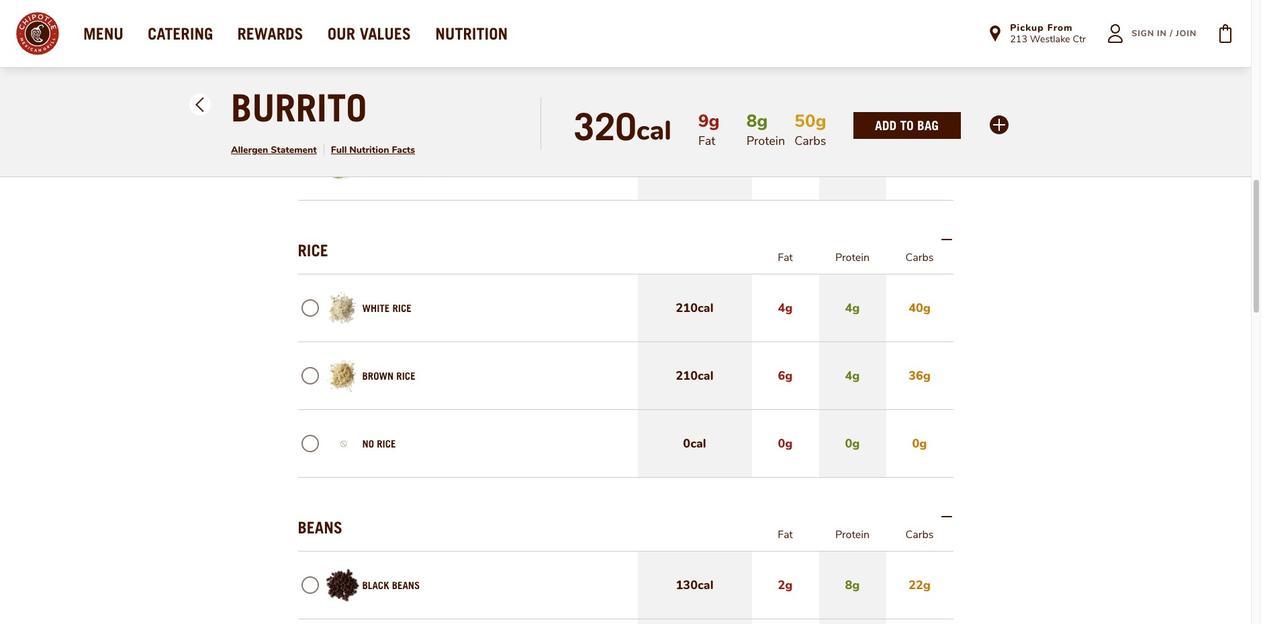 Task type: vqa. For each thing, say whether or not it's contained in the screenshot.


Task type: locate. For each thing, give the bounding box(es) containing it.
0g definition
[[752, 133, 819, 200], [819, 133, 886, 200], [886, 133, 953, 200], [752, 410, 819, 477], [819, 410, 886, 477], [886, 410, 953, 477]]

carbs up 40g at the right of page
[[906, 250, 934, 265]]

toggle group image for beans
[[941, 512, 952, 522]]

pickup
[[1010, 22, 1044, 34]]

1 0cal definition from the top
[[638, 133, 752, 200]]

5 deselect ingredient group image from the top
[[301, 435, 319, 453]]

add to bag button
[[875, 118, 939, 133]]

carnitas
[[362, 25, 404, 37]]

burrito
[[231, 85, 367, 130]]

4 deselect ingredient group image from the top
[[301, 367, 319, 385]]

includes
[[362, 168, 397, 181]]

6g
[[778, 368, 793, 384]]

50g definition
[[795, 109, 826, 133]]

cal
[[636, 113, 672, 149]]

0cal definition for 210cal
[[638, 410, 752, 477]]

1 vertical spatial carbs
[[906, 528, 934, 543]]

0 vertical spatial 8g
[[845, 91, 860, 107]]

8g
[[845, 91, 860, 107], [747, 109, 768, 133], [845, 578, 860, 594]]

toggle group image
[[941, 234, 952, 245], [941, 512, 952, 522]]

bag
[[917, 118, 939, 133]]

2 210cal definition from the top
[[638, 342, 752, 410]]

1 image
[[195, 104, 203, 112]]

0 vertical spatial 0cal
[[683, 158, 706, 175]]

fat for rice
[[778, 250, 793, 265]]

protein
[[417, 100, 447, 113], [835, 250, 870, 265], [835, 528, 870, 543]]

1 vertical spatial 0cal
[[683, 436, 706, 452]]

40g definition
[[886, 275, 953, 342]]

22g
[[909, 578, 931, 594]]

pickup from 213 westlake ctr
[[1010, 22, 1086, 46]]

0 vertical spatial 0cal definition
[[638, 133, 752, 200]]

0 vertical spatial fat
[[778, 250, 793, 265]]

0cal definition
[[638, 133, 752, 200], [638, 410, 752, 477]]

0 horizontal spatial 9g definition
[[698, 109, 720, 133]]

1 vertical spatial protein
[[835, 250, 870, 265]]

130cal
[[676, 578, 714, 594]]

menu link
[[83, 24, 124, 43]]

9g down 150cal
[[698, 109, 720, 133]]

2 210cal from the top
[[676, 368, 714, 384]]

213 westlake ctr link
[[1010, 32, 1086, 46]]

1 vertical spatial toggle group image
[[941, 512, 952, 522]]

veggie includes guacamole
[[362, 152, 446, 181]]

3 deselect ingredient group image from the top
[[301, 300, 319, 317]]

to
[[900, 118, 914, 133]]

0g
[[778, 158, 793, 175], [845, 158, 860, 175], [912, 158, 927, 175], [778, 436, 793, 452], [845, 436, 860, 452], [912, 436, 927, 452]]

deselect ingredient group image
[[301, 90, 319, 107]]

0 vertical spatial protein
[[417, 100, 447, 113]]

6 deselect ingredient group image from the top
[[301, 577, 319, 594]]

4 definition from the left
[[886, 620, 953, 625]]

6g definition
[[752, 342, 819, 410]]

1 horizontal spatial beans
[[392, 580, 420, 592]]

allergen
[[231, 144, 268, 156]]

0 vertical spatial 9g
[[912, 91, 927, 107]]

westlake
[[1030, 32, 1070, 46]]

1 deselect ingredient group image from the top
[[301, 22, 319, 40]]

based
[[388, 100, 414, 113]]

1 toggle group image from the top
[[941, 234, 952, 245]]

values
[[360, 24, 411, 43]]

8g definition for 2g
[[819, 552, 886, 619]]

210cal definition for 4g
[[638, 275, 752, 342]]

fat
[[778, 250, 793, 265], [778, 528, 793, 543]]

sign
[[1132, 28, 1154, 40]]

0 vertical spatial 210cal
[[676, 300, 714, 316]]

0 vertical spatial toggle group image
[[941, 234, 952, 245]]

ctr
[[1073, 32, 1086, 46]]

210cal definition
[[638, 275, 752, 342], [638, 342, 752, 410]]

320 cal
[[574, 104, 672, 149]]

8g definition for 10g
[[819, 65, 886, 132]]

1 vertical spatial beans
[[392, 580, 420, 592]]

9g definition
[[886, 65, 953, 132], [698, 109, 720, 133]]

2 fat from the top
[[778, 528, 793, 543]]

facts
[[392, 144, 415, 156]]

0 vertical spatial 210cal definition
[[638, 275, 752, 342]]

1 vertical spatial 210cal
[[676, 368, 714, 384]]

add to bag
[[875, 118, 939, 133]]

rice
[[298, 241, 328, 260], [393, 302, 412, 314], [396, 370, 415, 382], [377, 438, 396, 450]]

10g
[[774, 91, 796, 107]]

9g up bag
[[912, 91, 927, 107]]

0 horizontal spatial 9g
[[698, 109, 720, 133]]

rice for 0g
[[377, 438, 396, 450]]

sign in image
[[1099, 17, 1132, 50]]

0cal for 150cal
[[683, 158, 706, 175]]

10g definition
[[752, 65, 819, 132]]

8g definition
[[819, 65, 886, 132], [747, 109, 768, 133], [819, 552, 886, 619]]

36g
[[909, 368, 931, 384]]

protein inside sofritas plant-based protein
[[417, 100, 447, 113]]

1 vertical spatial 0cal definition
[[638, 410, 752, 477]]

8g for 2g
[[845, 578, 860, 594]]

1 210cal from the top
[[676, 300, 714, 316]]

2 definition from the left
[[752, 620, 819, 625]]

1 210cal definition from the top
[[638, 275, 752, 342]]

2 image
[[195, 97, 203, 105]]

4g
[[778, 300, 793, 316], [845, 300, 860, 316], [845, 368, 860, 384]]

1 horizontal spatial 9g
[[912, 91, 927, 107]]

carbs
[[906, 250, 934, 265], [906, 528, 934, 543]]

2 0cal from the top
[[683, 436, 706, 452]]

9g
[[912, 91, 927, 107], [698, 109, 720, 133]]

toggle group image for rice
[[941, 234, 952, 245]]

2 0cal definition from the top
[[638, 410, 752, 477]]

1 0cal from the top
[[683, 158, 706, 175]]

1 vertical spatial 210cal definition
[[638, 342, 752, 410]]

rewards link
[[237, 24, 303, 43]]

rice for 4g
[[393, 302, 412, 314]]

nutrition
[[349, 144, 389, 156]]

150cal definition
[[638, 65, 752, 132]]

sign in / join
[[1132, 28, 1197, 40]]

full nutrition facts
[[331, 144, 415, 156]]

our
[[328, 24, 355, 43]]

2 vertical spatial protein
[[835, 528, 870, 543]]

22g definition
[[886, 552, 953, 619]]

beans
[[298, 518, 343, 537], [392, 580, 420, 592]]

deselect ingredient group image
[[301, 22, 319, 40], [301, 158, 319, 175], [301, 300, 319, 317], [301, 367, 319, 385], [301, 435, 319, 453], [301, 577, 319, 594]]

rewards
[[237, 24, 303, 43]]

4g definition
[[752, 275, 819, 342], [819, 275, 886, 342], [819, 342, 886, 410]]

menu
[[83, 24, 124, 43]]

sofritas plant-based protein
[[362, 85, 447, 113]]

4g definition for 6g
[[819, 342, 886, 410]]

allergen statement link
[[231, 144, 317, 156]]

0 vertical spatial beans
[[298, 518, 343, 537]]

definition
[[638, 620, 752, 625], [752, 620, 819, 625], [819, 620, 886, 625], [886, 620, 953, 625]]

1 carbs from the top
[[906, 250, 934, 265]]

statement
[[271, 144, 317, 156]]

0cal
[[683, 158, 706, 175], [683, 436, 706, 452]]

210cal definition for 6g
[[638, 342, 752, 410]]

1 fat from the top
[[778, 250, 793, 265]]

2 toggle group image from the top
[[941, 512, 952, 522]]

carbs up "22g" definition
[[906, 528, 934, 543]]

0 vertical spatial carbs
[[906, 250, 934, 265]]

protein for rice
[[835, 250, 870, 265]]

white
[[362, 302, 390, 314]]

2g definition
[[752, 552, 819, 619]]

2 vertical spatial 8g
[[845, 578, 860, 594]]

2g
[[778, 578, 793, 594]]

1 vertical spatial 9g
[[698, 109, 720, 133]]

2 deselect ingredient group image from the top
[[301, 158, 319, 175]]

210cal for 6g
[[676, 368, 714, 384]]

deselect ingredient group image for black beans
[[301, 577, 319, 594]]

add to bag image
[[1209, 17, 1242, 50]]

full
[[331, 144, 347, 156]]

2 carbs from the top
[[906, 528, 934, 543]]

from
[[1047, 22, 1073, 34]]

our values
[[328, 24, 411, 43]]

1 vertical spatial fat
[[778, 528, 793, 543]]

210cal
[[676, 300, 714, 316], [676, 368, 714, 384]]

36g definition
[[886, 342, 953, 410]]

3 definition from the left
[[819, 620, 886, 625]]

catering link
[[148, 24, 213, 43]]



Task type: describe. For each thing, give the bounding box(es) containing it.
1 definition from the left
[[638, 620, 752, 625]]

join
[[1176, 28, 1197, 40]]

320 definition
[[574, 104, 636, 149]]

0cal for 210cal
[[683, 436, 706, 452]]

brown rice
[[362, 370, 415, 382]]

veggie
[[362, 152, 392, 165]]

213
[[1010, 32, 1028, 46]]

add
[[875, 118, 897, 133]]

sign in / join heading
[[1132, 28, 1197, 40]]

find a chipotle image
[[987, 26, 1003, 42]]

no
[[362, 438, 374, 450]]

brown
[[362, 370, 394, 382]]

our values link
[[328, 24, 411, 43]]

nutrition
[[435, 24, 508, 43]]

carbs for rice
[[906, 250, 934, 265]]

cal definition
[[636, 113, 672, 149]]

black beans
[[362, 580, 420, 592]]

catering
[[148, 24, 213, 43]]

4g definition for 4g
[[819, 275, 886, 342]]

deselect ingredient group image for carnitas
[[301, 22, 319, 40]]

210cal for 4g
[[676, 300, 714, 316]]

guacamole
[[399, 168, 446, 181]]

50g
[[795, 109, 826, 133]]

in
[[1157, 28, 1167, 40]]

1 vertical spatial 8g
[[747, 109, 768, 133]]

chipotle mexican grill image
[[16, 12, 59, 55]]

deselect ingredient group image for no rice
[[301, 435, 319, 453]]

sofritas
[[362, 85, 402, 97]]

pickup from link
[[1010, 22, 1086, 34]]

1 horizontal spatial 9g definition
[[886, 65, 953, 132]]

carbs for beans
[[906, 528, 934, 543]]

nutrition link
[[435, 24, 508, 43]]

deselect ingredient group image for brown rice
[[301, 367, 319, 385]]

130cal definition
[[638, 552, 752, 619]]

/
[[1170, 28, 1173, 40]]

white rice
[[362, 302, 412, 314]]

full nutrition facts link
[[331, 144, 415, 156]]

allergen statement
[[231, 144, 317, 156]]

320
[[574, 104, 636, 149]]

deselect ingredient group image for white rice
[[301, 300, 319, 317]]

plant-
[[362, 100, 388, 113]]

40g
[[909, 300, 931, 316]]

rice for 6g
[[396, 370, 415, 382]]

4g for 4g
[[845, 300, 860, 316]]

protein for beans
[[835, 528, 870, 543]]

fat for beans
[[778, 528, 793, 543]]

black
[[362, 580, 389, 592]]

4g for 6g
[[845, 368, 860, 384]]

8g for 10g
[[845, 91, 860, 107]]

0cal definition for 150cal
[[638, 133, 752, 200]]

0 horizontal spatial beans
[[298, 518, 343, 537]]

150cal
[[676, 91, 714, 107]]

no rice
[[362, 438, 396, 450]]



